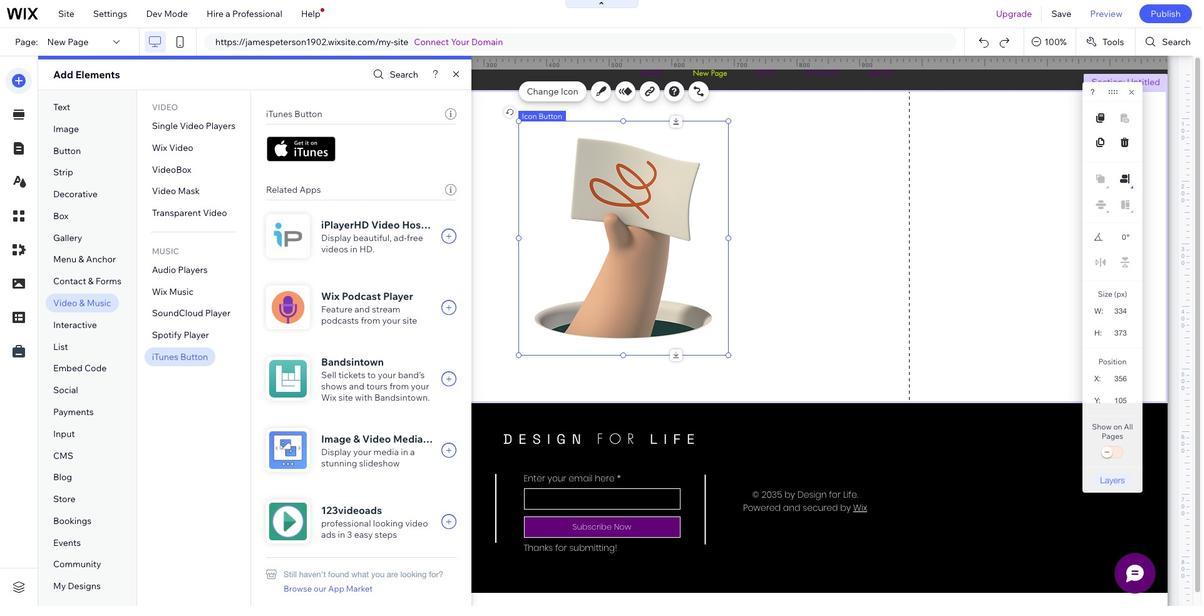Task type: vqa. For each thing, say whether or not it's contained in the screenshot.


Task type: locate. For each thing, give the bounding box(es) containing it.
found
[[328, 570, 349, 579]]

from inside wix podcast player feature and stream podcasts from your site
[[361, 315, 380, 326]]

& up stunning
[[353, 433, 360, 445]]

0 vertical spatial a
[[226, 8, 230, 19]]

search button down publish button
[[1136, 28, 1202, 56]]

haven't
[[299, 570, 326, 579]]

wix podcast player feature and stream podcasts from your site
[[321, 290, 417, 326]]

image down text
[[53, 123, 79, 134]]

& left forms
[[88, 276, 94, 287]]

0 vertical spatial player
[[383, 290, 413, 302]]

professional
[[232, 8, 282, 19]]

search down the publish
[[1162, 36, 1191, 48]]

1 vertical spatial in
[[401, 446, 408, 458]]

slideshow
[[359, 458, 400, 469]]

players
[[206, 120, 235, 131], [178, 264, 208, 275]]

display down iplayerhd at the top left of page
[[321, 232, 351, 244]]

dev
[[146, 8, 162, 19]]

search button down the https://jamespeterson1902.wixsite.com/my-site connect your domain on the top left
[[370, 65, 418, 84]]

your left media
[[353, 446, 371, 458]]

2 vertical spatial player
[[184, 329, 209, 341]]

2 vertical spatial site
[[338, 392, 353, 403]]

wix inside wix podcast player feature and stream podcasts from your site
[[321, 290, 340, 302]]

from right tours
[[390, 381, 409, 392]]

wix down single
[[152, 142, 167, 153]]

in inside image & video media slider display your media in a stunning slideshow
[[401, 446, 408, 458]]

1 vertical spatial search
[[390, 69, 418, 80]]

show
[[1092, 422, 1112, 431]]

wix down sell
[[321, 392, 336, 403]]

2 vertical spatial in
[[338, 529, 345, 540]]

spotify
[[152, 329, 182, 341]]

1 vertical spatial display
[[321, 446, 351, 458]]

search down connect
[[390, 69, 418, 80]]

you
[[371, 570, 385, 579]]

https://jamespeterson1902.wixsite.com/my-site connect your domain
[[215, 36, 503, 48]]

videobox
[[152, 164, 191, 175]]

video down contact
[[53, 297, 77, 309]]

1 horizontal spatial itunes button
[[266, 108, 322, 120]]

2 display from the top
[[321, 446, 351, 458]]

input
[[53, 428, 75, 439]]

1 horizontal spatial search
[[1162, 36, 1191, 48]]

in left the 3
[[338, 529, 345, 540]]

search button
[[1136, 28, 1202, 56], [370, 65, 418, 84]]

site right stream at the bottom left
[[402, 315, 417, 326]]

music down audio players at the top left of the page
[[169, 286, 193, 297]]

pages
[[1102, 431, 1123, 441]]

0 vertical spatial image
[[53, 123, 79, 134]]

100% button
[[1024, 28, 1076, 56]]

community
[[53, 559, 101, 570]]

h:
[[1094, 329, 1102, 337]]

beautiful,
[[353, 232, 392, 244]]

players right single
[[206, 120, 235, 131]]

0 horizontal spatial itunes
[[152, 351, 178, 363]]

tours
[[366, 381, 388, 392]]

payments
[[53, 406, 94, 418]]

& inside image & video media slider display your media in a stunning slideshow
[[353, 433, 360, 445]]

domain
[[471, 36, 503, 48]]

help
[[301, 8, 320, 19]]

0 vertical spatial looking
[[373, 518, 403, 529]]

and down "podcast"
[[354, 304, 370, 315]]

0 vertical spatial icon
[[561, 86, 578, 97]]

browse our app market
[[284, 584, 373, 594]]

1 horizontal spatial image
[[321, 433, 351, 445]]

icon
[[561, 86, 578, 97], [522, 111, 537, 121]]

stream
[[372, 304, 400, 315]]

1 vertical spatial search button
[[370, 65, 418, 84]]

a right hire
[[226, 8, 230, 19]]

publish button
[[1139, 4, 1192, 23]]

icon button
[[522, 111, 562, 121]]

my designs
[[53, 580, 101, 592]]

1 vertical spatial music
[[169, 286, 193, 297]]

1 horizontal spatial a
[[410, 446, 415, 458]]

tools
[[1102, 36, 1124, 48]]

0 vertical spatial itunes button
[[266, 108, 322, 120]]

1 vertical spatial from
[[390, 381, 409, 392]]

in down media
[[401, 446, 408, 458]]

and left to
[[349, 381, 364, 392]]

add elements
[[53, 68, 120, 81]]

menu & anchor
[[53, 254, 116, 265]]

1 vertical spatial site
[[402, 315, 417, 326]]

icon down change
[[522, 111, 537, 121]]

hd.
[[360, 244, 375, 255]]

looking right easy
[[373, 518, 403, 529]]

show on all pages
[[1092, 422, 1133, 441]]

your
[[451, 36, 469, 48]]

1 horizontal spatial from
[[390, 381, 409, 392]]

mode
[[164, 8, 188, 19]]

music down forms
[[87, 297, 111, 309]]

video & music
[[53, 297, 111, 309]]

1 vertical spatial player
[[205, 308, 231, 319]]

0 horizontal spatial a
[[226, 8, 230, 19]]

site left connect
[[394, 36, 408, 48]]

player right soundcloud
[[205, 308, 231, 319]]

0 horizontal spatial image
[[53, 123, 79, 134]]

800
[[799, 61, 810, 68]]

site inside bandsintown sell tickets to your band's shows and tours from your wix site with bandsintown.
[[338, 392, 353, 403]]

a inside image & video media slider display your media in a stunning slideshow
[[410, 446, 415, 458]]

itunes button
[[266, 108, 322, 120], [152, 351, 208, 363]]

°
[[1127, 233, 1130, 242]]

bandsintown
[[321, 356, 384, 368]]

video
[[405, 518, 428, 529]]

1 vertical spatial looking
[[400, 570, 427, 579]]

display
[[321, 232, 351, 244], [321, 446, 351, 458]]

dev mode
[[146, 8, 188, 19]]

2 horizontal spatial in
[[401, 446, 408, 458]]

1 vertical spatial image
[[321, 433, 351, 445]]

? button
[[1091, 88, 1095, 96]]

None text field
[[1109, 229, 1126, 245], [1108, 302, 1132, 319], [1108, 324, 1132, 341], [1109, 229, 1126, 245], [1108, 302, 1132, 319], [1108, 324, 1132, 341]]

0 vertical spatial search button
[[1136, 28, 1202, 56]]

in
[[350, 244, 358, 255], [401, 446, 408, 458], [338, 529, 345, 540]]

in for media
[[401, 446, 408, 458]]

image up stunning
[[321, 433, 351, 445]]

from down "podcast"
[[361, 315, 380, 326]]

wix up feature
[[321, 290, 340, 302]]

display inside image & video media slider display your media in a stunning slideshow
[[321, 446, 351, 458]]

text
[[53, 101, 70, 113]]

1 horizontal spatial in
[[350, 244, 358, 255]]

video up beautiful,
[[371, 219, 400, 231]]

switch
[[1100, 444, 1125, 461]]

player down soundcloud player
[[184, 329, 209, 341]]

wix for music
[[152, 286, 167, 297]]

designs
[[68, 580, 101, 592]]

600
[[674, 61, 685, 68]]

a
[[226, 8, 230, 19], [410, 446, 415, 458]]

w:
[[1094, 307, 1103, 316]]

easy
[[354, 529, 373, 540]]

icon right change
[[561, 86, 578, 97]]

0 horizontal spatial in
[[338, 529, 345, 540]]

soundcloud player
[[152, 308, 231, 319]]

0 vertical spatial and
[[354, 304, 370, 315]]

layers
[[1100, 475, 1125, 485]]

your
[[382, 315, 401, 326], [378, 369, 396, 381], [411, 381, 429, 392], [353, 446, 371, 458]]

player for soundcloud player
[[205, 308, 231, 319]]

wix down audio
[[152, 286, 167, 297]]

site inside wix podcast player feature and stream podcasts from your site
[[402, 315, 417, 326]]

0 vertical spatial music
[[152, 246, 179, 256]]

display left slideshow
[[321, 446, 351, 458]]

video up media
[[362, 433, 391, 445]]

0 vertical spatial from
[[361, 315, 380, 326]]

(px)
[[1114, 289, 1127, 299]]

0 horizontal spatial search
[[390, 69, 418, 80]]

sell
[[321, 369, 336, 381]]

publish
[[1151, 8, 1181, 19]]

change
[[527, 86, 559, 97]]

& for contact
[[88, 276, 94, 287]]

1 vertical spatial itunes button
[[152, 351, 208, 363]]

1 horizontal spatial itunes
[[266, 108, 293, 120]]

looking right "are"
[[400, 570, 427, 579]]

player up stream at the bottom left
[[383, 290, 413, 302]]

3
[[347, 529, 352, 540]]

podcast
[[342, 290, 381, 302]]

None text field
[[1107, 370, 1132, 387], [1107, 392, 1132, 409], [1107, 370, 1132, 387], [1107, 392, 1132, 409]]

image inside image & video media slider display your media in a stunning slideshow
[[321, 433, 351, 445]]

& for image
[[353, 433, 360, 445]]

0 vertical spatial display
[[321, 232, 351, 244]]

0 horizontal spatial search button
[[370, 65, 418, 84]]

0 vertical spatial itunes
[[266, 108, 293, 120]]

interactive
[[53, 319, 97, 330]]

0 horizontal spatial from
[[361, 315, 380, 326]]

and inside wix podcast player feature and stream podcasts from your site
[[354, 304, 370, 315]]

1 horizontal spatial search button
[[1136, 28, 1202, 56]]

1 display from the top
[[321, 232, 351, 244]]

1 vertical spatial icon
[[522, 111, 537, 121]]

1 horizontal spatial icon
[[561, 86, 578, 97]]

0 horizontal spatial itunes button
[[152, 351, 208, 363]]

your right podcasts
[[382, 315, 401, 326]]

audio
[[152, 264, 176, 275]]

section:
[[1092, 76, 1125, 88]]

contact
[[53, 276, 86, 287]]

wix inside bandsintown sell tickets to your band's shows and tours from your wix site with bandsintown.
[[321, 392, 336, 403]]

players right audio
[[178, 264, 208, 275]]

site left with
[[338, 392, 353, 403]]

123videoads
[[321, 504, 382, 517]]

your inside image & video media slider display your media in a stunning slideshow
[[353, 446, 371, 458]]

events
[[53, 537, 81, 548]]

music up audio
[[152, 246, 179, 256]]

& down contact & forms
[[79, 297, 85, 309]]

transparent
[[152, 207, 201, 219]]

still
[[284, 570, 297, 579]]

video right single
[[180, 120, 204, 131]]

in for display
[[350, 244, 358, 255]]

your right to
[[378, 369, 396, 381]]

gallery
[[53, 232, 82, 243]]

audio players
[[152, 264, 208, 275]]

& right menu
[[78, 254, 84, 265]]

and
[[354, 304, 370, 315], [349, 381, 364, 392]]

in left hd.
[[350, 244, 358, 255]]

browse
[[284, 584, 312, 594]]

a down media
[[410, 446, 415, 458]]

blog
[[53, 472, 72, 483]]

related apps
[[266, 184, 321, 195]]

1 vertical spatial a
[[410, 446, 415, 458]]

mask
[[178, 186, 200, 197]]

1 vertical spatial players
[[178, 264, 208, 275]]

0 vertical spatial in
[[350, 244, 358, 255]]

for?
[[429, 570, 443, 579]]

free
[[407, 232, 423, 244]]

0 vertical spatial search
[[1162, 36, 1191, 48]]

1 vertical spatial and
[[349, 381, 364, 392]]

in inside iplayerhd video hosting display beautiful, ad-free videos in hd.
[[350, 244, 358, 255]]

browse our app market button
[[284, 581, 373, 596]]



Task type: describe. For each thing, give the bounding box(es) containing it.
wix for podcast
[[321, 290, 340, 302]]

bandsintown sell tickets to your band's shows and tours from your wix site with bandsintown.
[[321, 356, 430, 403]]

video right transparent
[[203, 207, 227, 219]]

& for video
[[79, 297, 85, 309]]

& for menu
[[78, 254, 84, 265]]

2 vertical spatial music
[[87, 297, 111, 309]]

video down videobox
[[152, 186, 176, 197]]

section: untitled
[[1092, 76, 1160, 88]]

image & video media slider display your media in a stunning slideshow
[[321, 433, 454, 469]]

page
[[68, 36, 89, 48]]

media
[[373, 446, 399, 458]]

what
[[351, 570, 369, 579]]

to
[[367, 369, 376, 381]]

hire a professional
[[207, 8, 282, 19]]

300
[[486, 61, 497, 68]]

wix for video
[[152, 142, 167, 153]]

hire
[[207, 8, 224, 19]]

upgrade
[[996, 8, 1032, 19]]

professional
[[321, 518, 371, 529]]

https://jamespeterson1902.wixsite.com/my-
[[215, 36, 394, 48]]

transparent video
[[152, 207, 227, 219]]

layers button
[[1093, 473, 1133, 486]]

0 horizontal spatial icon
[[522, 111, 537, 121]]

700
[[737, 61, 748, 68]]

1 vertical spatial itunes
[[152, 351, 178, 363]]

soundcloud
[[152, 308, 203, 319]]

100%
[[1044, 36, 1067, 48]]

position
[[1098, 357, 1127, 366]]

app
[[328, 584, 344, 594]]

code
[[84, 363, 107, 374]]

video up videobox
[[169, 142, 193, 153]]

are
[[387, 570, 398, 579]]

untitled
[[1127, 76, 1160, 88]]

x:
[[1094, 374, 1101, 383]]

video up single
[[152, 102, 178, 112]]

image for image & video media slider display your media in a stunning slideshow
[[321, 433, 351, 445]]

spotify player
[[152, 329, 209, 341]]

embed
[[53, 363, 82, 374]]

cms
[[53, 450, 73, 461]]

your right tours
[[411, 381, 429, 392]]

player for spotify player
[[184, 329, 209, 341]]

looking inside 123videoads professional looking video ads in 3 easy steps
[[373, 518, 403, 529]]

contact & forms
[[53, 276, 121, 287]]

menu
[[53, 254, 77, 265]]

social
[[53, 385, 78, 396]]

related
[[266, 184, 298, 195]]

preview
[[1090, 8, 1123, 19]]

apps
[[300, 184, 321, 195]]

?
[[1091, 88, 1095, 96]]

change icon
[[527, 86, 578, 97]]

feature
[[321, 304, 353, 315]]

podcasts
[[321, 315, 359, 326]]

with
[[355, 392, 372, 403]]

in inside 123videoads professional looking video ads in 3 easy steps
[[338, 529, 345, 540]]

save button
[[1042, 0, 1081, 28]]

add
[[53, 68, 73, 81]]

your inside wix podcast player feature and stream podcasts from your site
[[382, 315, 401, 326]]

iplayerhd video hosting display beautiful, ad-free videos in hd.
[[321, 219, 440, 255]]

0 vertical spatial site
[[394, 36, 408, 48]]

bookings
[[53, 515, 92, 526]]

123videoads professional looking video ads in 3 easy steps
[[321, 504, 428, 540]]

single video players
[[152, 120, 235, 131]]

steps
[[375, 529, 397, 540]]

anchor
[[86, 254, 116, 265]]

video inside image & video media slider display your media in a stunning slideshow
[[362, 433, 391, 445]]

media
[[393, 433, 423, 445]]

elements
[[75, 68, 120, 81]]

and inside bandsintown sell tickets to your band's shows and tours from your wix site with bandsintown.
[[349, 381, 364, 392]]

list
[[53, 341, 68, 352]]

size (px)
[[1098, 289, 1127, 299]]

site
[[58, 8, 74, 19]]

image for image
[[53, 123, 79, 134]]

store
[[53, 493, 75, 505]]

from inside bandsintown sell tickets to your band's shows and tours from your wix site with bandsintown.
[[390, 381, 409, 392]]

connect
[[414, 36, 449, 48]]

tickets
[[338, 369, 365, 381]]

player inside wix podcast player feature and stream podcasts from your site
[[383, 290, 413, 302]]

market
[[346, 584, 373, 594]]

0 vertical spatial players
[[206, 120, 235, 131]]

still haven't found what you are looking for?
[[284, 570, 443, 579]]

our
[[314, 584, 326, 594]]

videos
[[321, 244, 348, 255]]

forms
[[96, 276, 121, 287]]

video inside iplayerhd video hosting display beautiful, ad-free videos in hd.
[[371, 219, 400, 231]]

new
[[47, 36, 66, 48]]

iplayerhd
[[321, 219, 369, 231]]

slider
[[425, 433, 454, 445]]

display inside iplayerhd video hosting display beautiful, ad-free videos in hd.
[[321, 232, 351, 244]]



